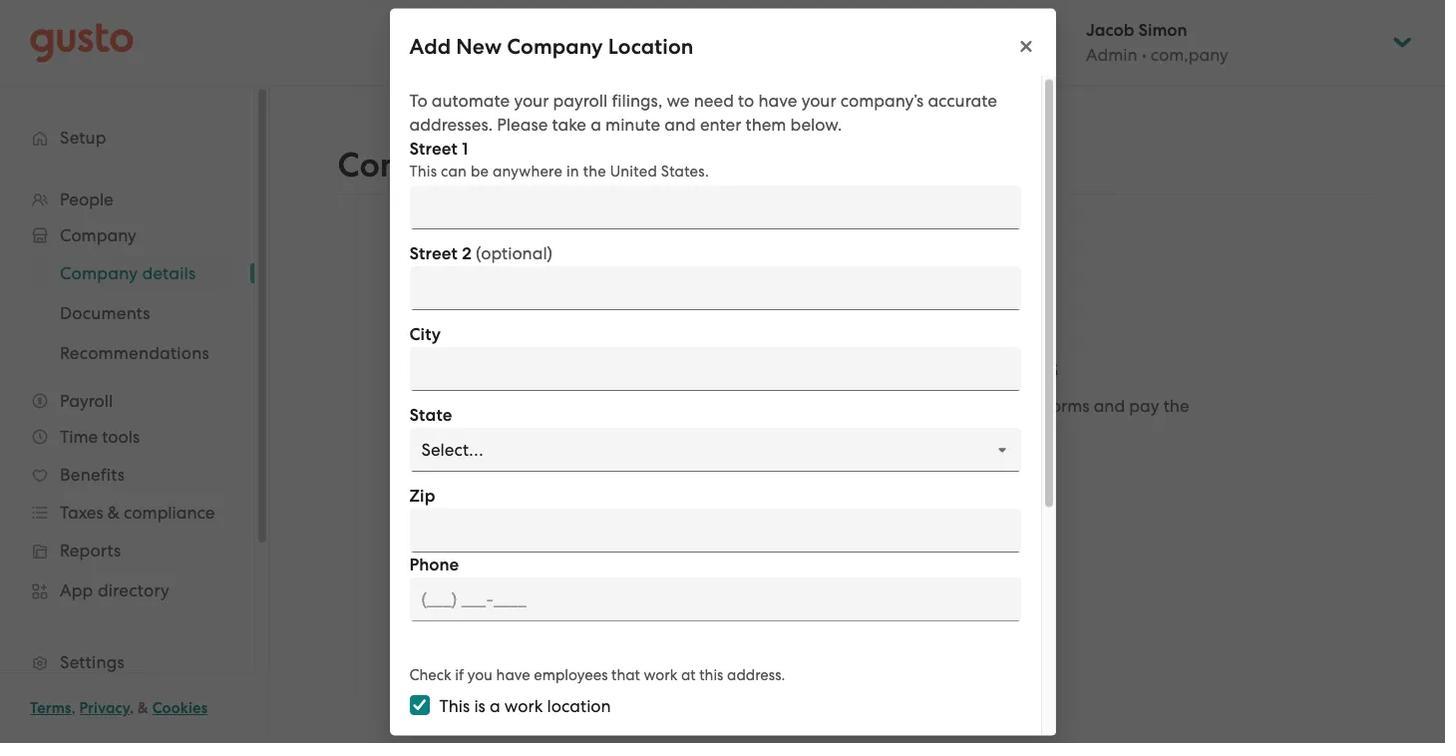 Task type: describe. For each thing, give the bounding box(es) containing it.
1
[[462, 138, 468, 159]]

company's
[[841, 90, 924, 110]]

company
[[669, 396, 743, 416]]

minute
[[606, 114, 661, 134]]

privacy
[[79, 699, 130, 717]]

2
[[462, 242, 472, 263]]

1 vertical spatial the
[[1164, 396, 1190, 416]]

state
[[410, 404, 453, 425]]

(optional)
[[476, 242, 553, 262]]

us
[[556, 396, 573, 416]]

located
[[763, 396, 822, 416]]

your right the "where"
[[630, 396, 665, 416]]

filings,
[[612, 90, 663, 110]]

take
[[552, 114, 587, 134]]

start.
[[957, 420, 998, 440]]

addresses
[[923, 350, 1059, 385]]

tell us where your company is located so we can properly file your forms and pay the the correct taxes. ready? let's start.
[[526, 396, 1190, 440]]

properly
[[909, 396, 975, 416]]

forms
[[1046, 396, 1090, 416]]

united
[[610, 162, 657, 180]]

2 , from the left
[[130, 699, 134, 717]]

anywhere
[[493, 162, 563, 180]]

be
[[471, 162, 489, 180]]

0 horizontal spatial a
[[490, 695, 501, 715]]

street for 2
[[410, 242, 458, 263]]

city
[[410, 323, 441, 344]]

company addresses image
[[821, 250, 895, 324]]

below.
[[791, 114, 842, 134]]

pay
[[1130, 396, 1160, 416]]

add new company location
[[410, 33, 694, 59]]

this
[[700, 665, 724, 683]]

automate
[[432, 90, 510, 110]]

new
[[456, 33, 502, 59]]

your up "below."
[[802, 90, 837, 110]]

cookies button
[[152, 696, 208, 720]]

&
[[138, 699, 149, 717]]

phone
[[410, 554, 459, 575]]

check
[[410, 665, 452, 683]]

Zip field
[[410, 508, 1021, 552]]

payroll
[[553, 90, 608, 110]]

check if you have employees that work at this address.
[[410, 665, 786, 683]]

addresses.
[[410, 114, 493, 134]]

enter
[[700, 114, 742, 134]]

ready?
[[857, 420, 916, 440]]

address.
[[727, 665, 786, 683]]

your up please
[[514, 90, 549, 110]]

if
[[455, 665, 464, 683]]

cookies
[[152, 699, 208, 717]]

correct
[[748, 420, 803, 440]]

you
[[468, 665, 493, 683]]

This is a work location checkbox
[[410, 694, 430, 714]]

street for 1
[[410, 138, 458, 159]]

add for add new company location
[[410, 33, 451, 59]]



Task type: locate. For each thing, give the bounding box(es) containing it.
the down company at the bottom
[[718, 420, 744, 440]]

add left new
[[410, 33, 451, 59]]

1 horizontal spatial we
[[848, 396, 871, 416]]

company down addresses.
[[338, 145, 490, 186]]

street
[[410, 138, 458, 159], [410, 242, 458, 263]]

2 street from the top
[[410, 242, 458, 263]]

can
[[441, 162, 467, 180], [875, 396, 904, 416]]

add
[[410, 33, 451, 59], [657, 350, 713, 385]]

0 vertical spatial company
[[507, 33, 603, 59]]

1 vertical spatial add
[[657, 350, 713, 385]]

add for add your company addresses
[[657, 350, 713, 385]]

at
[[681, 665, 696, 683]]

, left & on the bottom of page
[[130, 699, 134, 717]]

0 horizontal spatial this
[[410, 162, 437, 180]]

1 horizontal spatial the
[[718, 420, 744, 440]]

to automate your payroll filings, we need to have your company's accurate addresses. please take a minute and enter them below.
[[410, 90, 998, 134]]

a inside the to automate your payroll filings, we need to have your company's accurate addresses. please take a minute and enter them below.
[[591, 114, 602, 134]]

Street 2 field
[[410, 265, 1021, 309]]

Phone text field
[[410, 577, 1021, 621]]

this inside 'street 1 this can be anywhere in the united states.'
[[410, 162, 437, 180]]

work left at
[[644, 665, 678, 683]]

2 horizontal spatial the
[[1164, 396, 1190, 416]]

we left need
[[667, 90, 690, 110]]

the right in
[[583, 162, 607, 180]]

employees
[[534, 665, 608, 683]]

can inside tell us where your company is located so we can properly file your forms and pay the the correct taxes. ready? let's start.
[[875, 396, 904, 416]]

1 horizontal spatial is
[[747, 396, 758, 416]]

1 vertical spatial and
[[1094, 396, 1126, 416]]

1 vertical spatial this
[[440, 695, 470, 715]]

and
[[665, 114, 696, 134], [1094, 396, 1126, 416]]

terms link
[[30, 699, 71, 717]]

is down you on the left bottom
[[474, 695, 486, 715]]

0 horizontal spatial we
[[667, 90, 690, 110]]

0 horizontal spatial is
[[474, 695, 486, 715]]

, left privacy link
[[71, 699, 76, 717]]

0 vertical spatial this
[[410, 162, 437, 180]]

0 horizontal spatial the
[[583, 162, 607, 180]]

City field
[[410, 346, 1021, 390]]

company for add new company location
[[507, 33, 603, 59]]

states.
[[661, 162, 709, 180]]

your
[[514, 90, 549, 110], [802, 90, 837, 110], [630, 396, 665, 416], [1007, 396, 1042, 416]]

2 horizontal spatial company
[[787, 350, 916, 385]]

can inside 'street 1 this can be anywhere in the united states.'
[[441, 162, 467, 180]]

your right file
[[1007, 396, 1042, 416]]

where
[[578, 396, 626, 416]]

0 horizontal spatial add
[[410, 33, 451, 59]]

a right take
[[591, 114, 602, 134]]

0 horizontal spatial company
[[338, 145, 490, 186]]

and left the enter
[[665, 114, 696, 134]]

zip
[[410, 485, 436, 506]]

0 vertical spatial can
[[441, 162, 467, 180]]

street inside 'street 1 this can be anywhere in the united states.'
[[410, 138, 458, 159]]

can up ready?
[[875, 396, 904, 416]]

location
[[608, 33, 694, 59]]

add your company addresses
[[657, 350, 1059, 385]]

taxes.
[[807, 420, 853, 440]]

Street 1 field
[[410, 185, 1021, 228]]

work left location on the bottom left of the page
[[505, 695, 543, 715]]

tell
[[526, 396, 552, 416]]

home image
[[30, 22, 134, 62]]

company up so
[[787, 350, 916, 385]]

0 vertical spatial we
[[667, 90, 690, 110]]

company locations
[[338, 145, 648, 186]]

this
[[410, 162, 437, 180], [440, 695, 470, 715]]

and inside tell us where your company is located so we can properly file your forms and pay the the correct taxes. ready? let's start.
[[1094, 396, 1126, 416]]

0 vertical spatial add
[[410, 33, 451, 59]]

we inside the to automate your payroll filings, we need to have your company's accurate addresses. please take a minute and enter them below.
[[667, 90, 690, 110]]

we right so
[[848, 396, 871, 416]]

0 vertical spatial street
[[410, 138, 458, 159]]

add inside dialog
[[410, 33, 451, 59]]

0 horizontal spatial have
[[496, 665, 530, 683]]

add company location dialog
[[390, 8, 1056, 743]]

1 vertical spatial a
[[490, 695, 501, 715]]

need
[[694, 90, 734, 110]]

add up company at the bottom
[[657, 350, 713, 385]]

1 vertical spatial we
[[848, 396, 871, 416]]

have up them
[[759, 90, 798, 110]]

1 street from the top
[[410, 138, 458, 159]]

0 vertical spatial a
[[591, 114, 602, 134]]

1 horizontal spatial ,
[[130, 699, 134, 717]]

this down if
[[440, 695, 470, 715]]

1 horizontal spatial add
[[657, 350, 713, 385]]

and left pay
[[1094, 396, 1126, 416]]

your
[[720, 350, 780, 385]]

1 , from the left
[[71, 699, 76, 717]]

,
[[71, 699, 76, 717], [130, 699, 134, 717]]

the right pay
[[1164, 396, 1190, 416]]

street 2 (optional)
[[410, 242, 553, 263]]

0 vertical spatial work
[[644, 665, 678, 683]]

0 vertical spatial and
[[665, 114, 696, 134]]

file
[[979, 396, 1003, 416]]

street 1 this can be anywhere in the united states.
[[410, 138, 709, 180]]

them
[[746, 114, 787, 134]]

0 vertical spatial is
[[747, 396, 758, 416]]

is inside tell us where your company is located so we can properly file your forms and pay the the correct taxes. ready? let's start.
[[747, 396, 758, 416]]

a down you on the left bottom
[[490, 695, 501, 715]]

privacy link
[[79, 699, 130, 717]]

can down 1
[[441, 162, 467, 180]]

1 vertical spatial company
[[338, 145, 490, 186]]

company inside dialog
[[507, 33, 603, 59]]

terms
[[30, 699, 71, 717]]

let's
[[920, 420, 953, 440]]

1 vertical spatial is
[[474, 695, 486, 715]]

1 horizontal spatial have
[[759, 90, 798, 110]]

that
[[612, 665, 640, 683]]

terms , privacy , & cookies
[[30, 699, 208, 717]]

have
[[759, 90, 798, 110], [496, 665, 530, 683]]

we
[[667, 90, 690, 110], [848, 396, 871, 416]]

is up correct
[[747, 396, 758, 416]]

1 horizontal spatial a
[[591, 114, 602, 134]]

0 horizontal spatial ,
[[71, 699, 76, 717]]

locations
[[499, 145, 648, 186]]

company for add your company addresses
[[787, 350, 916, 385]]

work
[[644, 665, 678, 683], [505, 695, 543, 715]]

account menu element
[[1061, 0, 1416, 85]]

and inside the to automate your payroll filings, we need to have your company's accurate addresses. please take a minute and enter them below.
[[665, 114, 696, 134]]

0 horizontal spatial and
[[665, 114, 696, 134]]

0 vertical spatial the
[[583, 162, 607, 180]]

a
[[591, 114, 602, 134], [490, 695, 501, 715]]

1 horizontal spatial work
[[644, 665, 678, 683]]

company up payroll
[[507, 33, 603, 59]]

street left 2
[[410, 242, 458, 263]]

so
[[827, 396, 844, 416]]

1 horizontal spatial this
[[440, 695, 470, 715]]

0 vertical spatial have
[[759, 90, 798, 110]]

0 horizontal spatial can
[[441, 162, 467, 180]]

we inside tell us where your company is located so we can properly file your forms and pay the the correct taxes. ready? let's start.
[[848, 396, 871, 416]]

location
[[547, 695, 611, 715]]

have inside the to automate your payroll filings, we need to have your company's accurate addresses. please take a minute and enter them below.
[[759, 90, 798, 110]]

2 vertical spatial company
[[787, 350, 916, 385]]

2 vertical spatial the
[[718, 420, 744, 440]]

this is a work location
[[440, 695, 611, 715]]

0 horizontal spatial work
[[505, 695, 543, 715]]

the
[[583, 162, 607, 180], [1164, 396, 1190, 416], [718, 420, 744, 440]]

the inside 'street 1 this can be anywhere in the united states.'
[[583, 162, 607, 180]]

1 horizontal spatial can
[[875, 396, 904, 416]]

1 horizontal spatial company
[[507, 33, 603, 59]]

1 vertical spatial work
[[505, 695, 543, 715]]

1 vertical spatial can
[[875, 396, 904, 416]]

1 horizontal spatial and
[[1094, 396, 1126, 416]]

is
[[747, 396, 758, 416], [474, 695, 486, 715]]

this down addresses.
[[410, 162, 437, 180]]

company
[[507, 33, 603, 59], [338, 145, 490, 186], [787, 350, 916, 385]]

please
[[497, 114, 548, 134]]

street down addresses.
[[410, 138, 458, 159]]

have up this is a work location
[[496, 665, 530, 683]]

to
[[738, 90, 755, 110]]

1 vertical spatial have
[[496, 665, 530, 683]]

to
[[410, 90, 428, 110]]

is inside the add company location dialog
[[474, 695, 486, 715]]

accurate
[[928, 90, 998, 110]]

1 vertical spatial street
[[410, 242, 458, 263]]

in
[[567, 162, 580, 180]]



Task type: vqa. For each thing, say whether or not it's contained in the screenshot.
bottom is
yes



